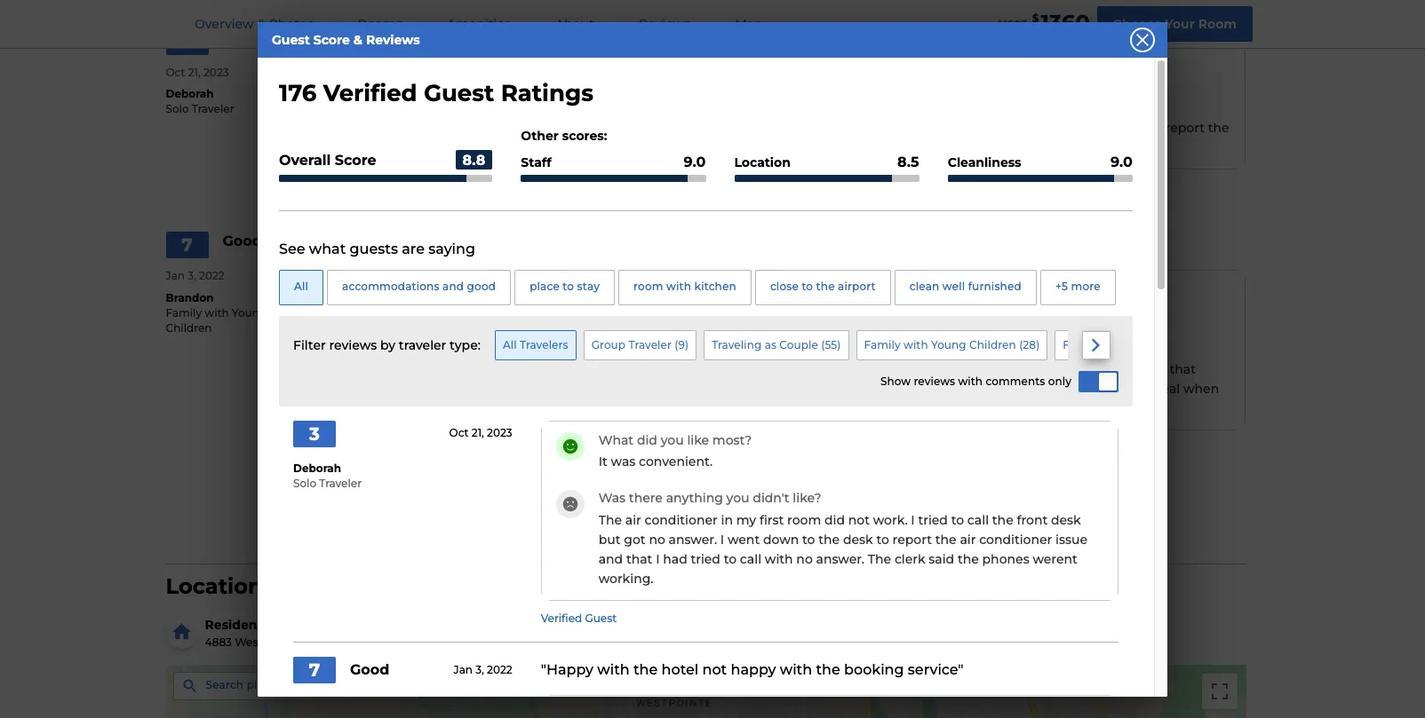 Task type: vqa. For each thing, say whether or not it's contained in the screenshot.
3 to the left
yes



Task type: locate. For each thing, give the bounding box(es) containing it.
family up am on the bottom of page
[[1063, 338, 1100, 352]]

and
[[517, 139, 541, 155], [443, 280, 464, 294], [450, 303, 474, 319], [599, 552, 623, 568]]

service" for jan 3, 2022
[[695, 237, 751, 253]]

what did you like most? it was convenient. down residence
[[599, 433, 752, 471]]

convenient. up 176 verified guest ratings
[[426, 62, 500, 78]]

what down are
[[386, 281, 421, 297]]

places
[[247, 679, 282, 692]]

13
[[1169, 338, 1179, 352]]

hotel
[[449, 237, 486, 253], [662, 662, 699, 679]]

like down amenities
[[474, 40, 496, 56]]

0 horizontal spatial front
[[804, 120, 835, 136]]

breakfast down am on the bottom of page
[[1043, 381, 1102, 397]]

1 horizontal spatial as
[[765, 338, 777, 352]]

salt up way,
[[376, 617, 402, 633]]

1 vertical spatial happy
[[1095, 361, 1135, 377]]

2 ( from the left
[[821, 338, 825, 352]]

had right the other
[[581, 139, 605, 155]]

rooms button
[[337, 1, 423, 48]]

( right couple
[[821, 338, 825, 352]]

1 horizontal spatial oct 21, 2023
[[449, 427, 512, 440]]

you inside the was there anything you didn't like? be careful! booking.com actually booked me for the courtyard inn which is right across the parking lot. i am not happy with that move as i specifically reserved a room at the residence inn for the free breakfast (with a large family free breakfast is a big deal when traveling.)
[[513, 340, 537, 356]]

0 vertical spatial got
[[897, 120, 919, 136]]

was down at
[[611, 455, 636, 471]]

0 horizontal spatial said
[[847, 139, 872, 155]]

0 vertical spatial 2022
[[199, 269, 225, 283]]

"happy with the hotel not happy with the booking service"
[[328, 237, 751, 253], [541, 662, 964, 679]]

0 vertical spatial report
[[1166, 120, 1205, 136]]

what did you like most? the room and staff were exceptional.
[[386, 281, 619, 319]]

1 horizontal spatial down
[[1036, 120, 1072, 136]]

traveling
[[712, 338, 762, 352]]

that down ratings
[[544, 139, 571, 155]]

lake left city,
[[415, 636, 440, 649]]

like up staff
[[474, 281, 496, 297]]

0 horizontal spatial 9.0
[[684, 153, 706, 170]]

0 vertical spatial down
[[1036, 120, 1072, 136]]

tried
[[705, 120, 735, 136], [609, 139, 639, 155], [918, 513, 948, 529], [691, 552, 721, 568]]

1 horizontal spatial service"
[[908, 662, 964, 679]]

3
[[182, 31, 192, 52], [309, 424, 320, 445]]

1 vertical spatial like
[[474, 281, 496, 297]]

family
[[166, 306, 202, 320], [864, 338, 901, 352], [1063, 338, 1100, 352]]

way,
[[363, 636, 388, 649]]

21, down specifically
[[472, 427, 484, 440]]

didn't up show all reviews
[[753, 491, 790, 507]]

1 vertical spatial location
[[166, 574, 263, 600]]

all for all travelers
[[503, 338, 517, 352]]

exceptional.
[[543, 303, 619, 319]]

( up residence
[[675, 338, 678, 352]]

what down rooms
[[386, 40, 421, 56]]

show for show reviews with comments only
[[881, 375, 911, 388]]

what down at
[[599, 433, 634, 449]]

verified guest right airport
[[541, 612, 617, 626]]

1 horizontal spatial is
[[1106, 381, 1116, 397]]

be
[[386, 361, 403, 377]]

family up right
[[864, 338, 901, 352]]

about button
[[534, 1, 616, 48]]

0 vertical spatial young
[[232, 306, 267, 320]]

got up 8.5
[[897, 120, 919, 136]]

) up which
[[837, 338, 841, 352]]

brandon
[[166, 291, 214, 305]]

1 vertical spatial convenient.
[[639, 455, 713, 471]]

3, up brandon
[[188, 269, 196, 283]]

1503
[[1004, 18, 1027, 31]]

0 horizontal spatial service"
[[695, 237, 751, 253]]

2 horizontal spatial all
[[689, 517, 706, 533]]

like down residence
[[687, 433, 709, 449]]

1 vertical spatial inn
[[276, 617, 297, 633]]

ratings
[[501, 79, 594, 107]]

2 vertical spatial didn't
[[753, 491, 790, 507]]

reviews inside button
[[709, 517, 763, 533]]

0 horizontal spatial 7
[[182, 235, 193, 256]]

0 vertical spatial reviews
[[329, 338, 377, 354]]

inn down couple
[[783, 361, 804, 377]]

0 horizontal spatial went
[[728, 532, 760, 548]]

0 vertical spatial work.
[[660, 120, 695, 136]]

score
[[313, 32, 350, 48], [335, 152, 376, 169]]

1 horizontal spatial family
[[864, 338, 901, 352]]

1 vertical spatial was there anything you didn't like? the air conditioner in my first room did not work. i tried to call the front desk but got no answer. i went down to the desk to report the air conditioner issue and that i had tried to call with no answer. the clerk said the phones werent working.
[[599, 491, 1088, 587]]

anything up booking.com
[[453, 340, 510, 356]]

there
[[416, 98, 450, 114], [416, 340, 450, 356], [629, 491, 663, 507]]

0 vertical spatial deborah solo traveler
[[166, 87, 234, 116]]

free down lot.
[[1015, 381, 1040, 397]]

0 vertical spatial by
[[380, 338, 396, 354]]

show reviews with comments only
[[881, 375, 1072, 388]]

most? down inn
[[713, 433, 752, 449]]

filter reviews by traveler type:
[[293, 338, 481, 354]]

as inside the was there anything you didn't like? be careful! booking.com actually booked me for the courtyard inn which is right across the parking lot. i am not happy with that move as i specifically reserved a room at the residence inn for the free breakfast (with a large family free breakfast is a big deal when traveling.)
[[424, 381, 438, 397]]

0 horizontal spatial family
[[166, 306, 202, 320]]

1 vertical spatial 3,
[[476, 664, 484, 677]]

photos
[[269, 16, 313, 32]]

salt
[[376, 617, 402, 633], [391, 636, 412, 649]]

was there anything you didn't like? the air conditioner in my first room did not work. i tried to call the front desk but got no answer. i went down to the desk to report the air conditioner issue and that i had tried to call with no answer. the clerk said the phones werent working.
[[386, 98, 1230, 155], [599, 491, 1088, 587]]

reviews for with
[[914, 375, 955, 388]]

jan up brandon
[[166, 269, 185, 283]]

hotel for jan 3, 2022
[[449, 237, 486, 253]]

anything up show all reviews
[[666, 491, 723, 507]]

free down which
[[801, 381, 826, 397]]

7 up brandon
[[182, 235, 193, 256]]

didn't up actually
[[540, 340, 577, 356]]

0 vertical spatial oct 21, 2023
[[166, 65, 229, 79]]

( right the teens
[[1165, 338, 1169, 352]]

inn up douglas
[[276, 617, 297, 633]]

reviews
[[639, 16, 691, 32], [366, 32, 420, 48], [709, 517, 763, 533]]

deborah solo traveler
[[166, 87, 234, 116], [293, 462, 362, 490]]

reserved
[[521, 381, 575, 397]]

convenient. up show all reviews
[[639, 455, 713, 471]]

1 vertical spatial working.
[[599, 571, 654, 587]]

breakfast down right
[[829, 381, 888, 397]]

1 vertical spatial all
[[503, 338, 517, 352]]

hotel for good
[[662, 662, 699, 679]]

got left show all reviews
[[624, 532, 646, 548]]

place
[[530, 280, 560, 294]]

1 horizontal spatial 9.0
[[1111, 153, 1133, 170]]

choose your room button
[[1097, 6, 1253, 42]]

staff
[[477, 303, 505, 319]]

0 horizontal spatial report
[[893, 532, 932, 548]]

happy
[[518, 237, 563, 253], [1095, 361, 1135, 377], [731, 662, 776, 679]]

1 vertical spatial didn't
[[540, 340, 577, 356]]

score left rooms
[[313, 32, 350, 48]]

with inside brandon family with young children
[[205, 306, 229, 320]]

1 vertical spatial "happy with the hotel not happy with the booking service"
[[541, 662, 964, 679]]

answer.
[[942, 120, 990, 136], [734, 139, 783, 155], [669, 532, 717, 548], [816, 552, 865, 568]]

jan 3, 2022 up brandon
[[166, 269, 225, 283]]

$ 1503 $ 1360
[[998, 9, 1090, 35]]

reviews down family with young children ( 28 )
[[914, 375, 955, 388]]

2023 down specifically
[[487, 427, 512, 440]]

show for show all reviews
[[649, 517, 685, 533]]

& right the photos
[[353, 32, 363, 48]]

overview & photos button
[[173, 1, 335, 48]]

1 horizontal spatial went
[[1001, 120, 1033, 136]]

solo
[[166, 102, 189, 116], [293, 477, 316, 490]]

show inside button
[[649, 517, 685, 533]]

8.5
[[898, 153, 920, 170]]

an
[[324, 679, 338, 692]]

0 vertical spatial solo
[[166, 102, 189, 116]]

that up deal
[[1170, 361, 1196, 377]]

21,
[[188, 65, 201, 79], [472, 427, 484, 440]]

all inside button
[[689, 517, 706, 533]]

tab list
[[172, 0, 785, 48]]

scores:
[[562, 128, 607, 144]]

amenities
[[447, 16, 511, 32]]

) up comments
[[1036, 338, 1040, 352]]

2 horizontal spatial family
[[1063, 338, 1100, 352]]

3, down ut
[[476, 664, 484, 677]]

0 vertical spatial as
[[765, 338, 777, 352]]

1 horizontal spatial 3
[[309, 424, 320, 445]]

1 horizontal spatial that
[[626, 552, 653, 568]]

"happy with the hotel not happy with the booking service" for jan 3, 2022
[[328, 237, 751, 253]]

location
[[734, 154, 791, 170], [166, 574, 263, 600]]

you up the other
[[513, 98, 537, 114]]

0 horizontal spatial it
[[386, 62, 395, 78]]

oct
[[166, 65, 185, 79], [449, 427, 469, 440]]

( up lot.
[[1019, 338, 1023, 352]]

$ right 1503
[[1032, 12, 1039, 25]]

family down brandon
[[166, 306, 202, 320]]

1 9.0 from the left
[[684, 153, 706, 170]]

i
[[698, 120, 702, 136], [993, 120, 997, 136], [574, 139, 578, 155], [1039, 361, 1043, 377], [441, 381, 445, 397], [911, 513, 915, 529], [721, 532, 724, 548], [656, 552, 660, 568]]

down
[[1036, 120, 1072, 136], [763, 532, 799, 548]]

what did you like most? it was convenient. down amenities
[[386, 40, 539, 78]]

is left big
[[1106, 381, 1116, 397]]

by up be
[[380, 338, 396, 354]]

1 vertical spatial there
[[416, 340, 450, 356]]

phones
[[900, 139, 948, 155], [982, 552, 1030, 568]]

all travelers button
[[495, 330, 576, 361]]

jan 3, 2022 down ut
[[454, 664, 512, 677]]

+5
[[1056, 280, 1068, 294]]

family for family with young children ( 28 )
[[864, 338, 901, 352]]

move
[[386, 381, 421, 397]]

2022 up brandon
[[199, 269, 225, 283]]

2 breakfast from the left
[[1043, 381, 1102, 397]]

was
[[398, 62, 423, 78], [611, 455, 636, 471]]

3 ( from the left
[[1019, 338, 1023, 352]]

9.0
[[684, 153, 706, 170], [1111, 153, 1133, 170]]

is left right
[[849, 361, 859, 377]]

by for inn
[[301, 617, 317, 633]]

$ left 1503
[[998, 19, 1002, 28]]

the inside what did you like most? the room and staff were exceptional.
[[386, 303, 409, 319]]

map button
[[714, 1, 784, 48]]

didn't up other scores:
[[540, 98, 577, 114]]

report
[[1166, 120, 1205, 136], [893, 532, 932, 548]]

for right inn
[[756, 381, 773, 397]]

0 horizontal spatial convenient.
[[426, 62, 500, 78]]

score for 176
[[313, 32, 350, 48]]

0 horizontal spatial $
[[998, 19, 1002, 28]]

by up douglas
[[301, 617, 317, 633]]

) right the teens
[[1179, 338, 1183, 352]]

0 vertical spatial "happy with the hotel not happy with the booking service"
[[328, 237, 751, 253]]

west
[[235, 636, 263, 649]]

didn't inside the was there anything you didn't like? be careful! booking.com actually booked me for the courtyard inn which is right across the parking lot. i am not happy with that move as i specifically reserved a room at the residence inn for the free breakfast (with a large family free breakfast is a big deal when traveling.)
[[540, 340, 577, 356]]

convenient.
[[426, 62, 500, 78], [639, 455, 713, 471]]

0 vertical spatial verified guest
[[328, 180, 404, 194]]

1 vertical spatial anything
[[453, 340, 510, 356]]

a
[[579, 381, 586, 397], [927, 381, 935, 397], [1119, 381, 1126, 397]]

brandon family with young children
[[166, 291, 267, 335]]

reviews right filter
[[329, 338, 377, 354]]

what
[[386, 40, 421, 56], [386, 281, 421, 297], [599, 433, 634, 449]]

what inside what did you like most? the room and staff were exceptional.
[[386, 281, 421, 297]]

most? up were
[[499, 281, 539, 297]]

lake left city
[[405, 617, 436, 633]]

accommodations
[[342, 280, 440, 294]]

front
[[804, 120, 835, 136], [1017, 513, 1048, 529]]

you up booking.com
[[513, 340, 537, 356]]

it
[[386, 62, 395, 78], [599, 455, 608, 471]]

search places or add an address
[[206, 679, 385, 692]]

guest score & reviews
[[272, 32, 420, 48]]

& inside button
[[257, 16, 266, 32]]

kitchen
[[695, 280, 737, 294]]

inn inside residence inn by marriott salt lake city airport 4883 west douglas corrigan way, salt lake city, ut
[[276, 617, 297, 633]]

3 ) from the left
[[1036, 338, 1040, 352]]

0 vertical spatial werent
[[951, 139, 996, 155]]

the
[[779, 120, 801, 136], [1091, 120, 1113, 136], [1208, 120, 1230, 136], [876, 139, 897, 155], [420, 237, 445, 253], [603, 237, 627, 253], [816, 280, 835, 294], [692, 361, 713, 377], [940, 361, 961, 377], [643, 381, 664, 397], [776, 381, 798, 397], [992, 513, 1014, 529], [819, 532, 840, 548], [935, 532, 957, 548], [958, 552, 979, 568], [634, 662, 658, 679], [816, 662, 840, 679]]

there inside the was there anything you didn't like? be careful! booking.com actually booked me for the courtyard inn which is right across the parking lot. i am not happy with that move as i specifically reserved a room at the residence inn for the free breakfast (with a large family free breakfast is a big deal when traveling.)
[[416, 340, 450, 356]]

booking for jan 3, 2022
[[631, 237, 691, 253]]

good left see
[[223, 233, 262, 250]]

family for family with teens ( 13 )
[[1063, 338, 1100, 352]]

a left big
[[1119, 381, 1126, 397]]

2 horizontal spatial that
[[1170, 361, 1196, 377]]

salt right way,
[[391, 636, 412, 649]]

breakfast
[[829, 381, 888, 397], [1043, 381, 1102, 397]]

family with young children ( 28 )
[[864, 338, 1040, 352]]

like? inside the was there anything you didn't like? be careful! booking.com actually booked me for the courtyard inn which is right across the parking lot. i am not happy with that move as i specifically reserved a room at the residence inn for the free breakfast (with a large family free breakfast is a big deal when traveling.)
[[580, 340, 608, 356]]

1 horizontal spatial "happy
[[541, 662, 594, 679]]

choose your room
[[1113, 16, 1237, 32]]

with
[[683, 139, 711, 155], [384, 237, 417, 253], [567, 237, 599, 253], [667, 280, 691, 294], [205, 306, 229, 320], [904, 338, 928, 352], [1103, 338, 1127, 352], [1138, 361, 1167, 377], [958, 375, 983, 388], [765, 552, 793, 568], [597, 662, 630, 679], [780, 662, 812, 679]]

a down actually
[[579, 381, 586, 397]]

1 vertical spatial jan
[[454, 664, 473, 677]]

2022
[[199, 269, 225, 283], [487, 664, 512, 677]]

had down the show all reviews button
[[663, 552, 688, 568]]

family inside brandon family with young children
[[166, 306, 202, 320]]

verified guest down overall score
[[328, 180, 404, 194]]

clean
[[910, 280, 940, 294]]

by inside residence inn by marriott salt lake city airport 4883 west douglas corrigan way, salt lake city, ut
[[301, 617, 317, 633]]

1 vertical spatial it
[[599, 455, 608, 471]]

children down brandon
[[166, 321, 212, 335]]

jan down city,
[[454, 664, 473, 677]]

& left the photos
[[257, 16, 266, 32]]

1 vertical spatial for
[[756, 381, 773, 397]]

as left couple
[[765, 338, 777, 352]]

0 horizontal spatial that
[[544, 139, 571, 155]]

young inside brandon family with young children
[[232, 306, 267, 320]]

was up 176 verified guest ratings
[[398, 62, 423, 78]]

you up show all reviews
[[727, 491, 750, 507]]

travelers
[[520, 338, 568, 352]]

1 horizontal spatial working.
[[999, 139, 1054, 155]]

but
[[871, 120, 894, 136], [599, 532, 621, 548]]

as down careful!
[[424, 381, 438, 397]]

all inside button
[[503, 338, 517, 352]]

score right overall
[[335, 152, 376, 169]]

not
[[635, 120, 657, 136], [489, 237, 514, 253], [1070, 361, 1092, 377], [848, 513, 870, 529], [703, 662, 727, 679]]

21, down overview
[[188, 65, 201, 79]]

0 horizontal spatial inn
[[276, 617, 297, 633]]

2023 down overview
[[203, 65, 229, 79]]

2 9.0 from the left
[[1111, 153, 1133, 170]]

1 horizontal spatial issue
[[1056, 532, 1088, 548]]

7 left an
[[309, 661, 320, 682]]

0 vertical spatial inn
[[783, 361, 804, 377]]

0 horizontal spatial hotel
[[449, 237, 486, 253]]

that down the show all reviews button
[[626, 552, 653, 568]]

2023
[[203, 65, 229, 79], [487, 427, 512, 440]]

0 horizontal spatial reviews
[[329, 338, 377, 354]]

2 vertical spatial that
[[626, 552, 653, 568]]

1 vertical spatial was
[[386, 340, 413, 356]]

for right me
[[672, 361, 689, 377]]

and inside what did you like most? the room and staff were exceptional.
[[450, 303, 474, 319]]

you down "saying"
[[448, 281, 471, 297]]

parking
[[964, 361, 1013, 377]]

oct 21, 2023 down overview
[[166, 65, 229, 79]]

was
[[386, 98, 413, 114], [386, 340, 413, 356], [599, 491, 626, 507]]

anything up 8.8
[[453, 98, 510, 114]]

0 horizontal spatial issue
[[481, 139, 513, 155]]

2 vertical spatial anything
[[666, 491, 723, 507]]

booking.com
[[456, 361, 540, 377]]

oct 21, 2023 down specifically
[[449, 427, 512, 440]]

0 horizontal spatial in
[[508, 120, 520, 136]]

9.0 for cleanliness
[[1111, 153, 1133, 170]]

address
[[341, 679, 385, 692]]

2022 down airport
[[487, 664, 512, 677]]

0 vertical spatial all
[[294, 280, 308, 294]]

1 horizontal spatial my
[[736, 513, 756, 529]]

reviews
[[329, 338, 377, 354], [914, 375, 955, 388]]

happy for jan 3, 2022
[[518, 237, 563, 253]]

) up residence
[[685, 338, 689, 352]]

clerk
[[813, 139, 844, 155], [895, 552, 926, 568]]

2 horizontal spatial traveler
[[629, 338, 672, 352]]

a left large
[[927, 381, 935, 397]]

no
[[922, 120, 938, 136], [714, 139, 731, 155], [649, 532, 665, 548], [797, 552, 813, 568]]

room
[[1198, 16, 1237, 32]]

booked
[[596, 361, 644, 377]]

1 vertical spatial what did you like most? it was convenient.
[[599, 433, 752, 471]]

most? down amenities
[[499, 40, 539, 56]]

0 horizontal spatial location
[[166, 574, 263, 600]]

children up parking
[[970, 338, 1016, 352]]

all for all
[[294, 280, 308, 294]]

1 vertical spatial by
[[301, 617, 317, 633]]

good up address on the bottom
[[350, 662, 390, 679]]

0 horizontal spatial 2023
[[203, 65, 229, 79]]

1 horizontal spatial werent
[[1033, 552, 1078, 568]]

0 vertical spatial children
[[166, 321, 212, 335]]

0 horizontal spatial what did you like most? it was convenient.
[[386, 40, 539, 78]]



Task type: describe. For each thing, give the bounding box(es) containing it.
Search places or add an address checkbox
[[173, 672, 427, 708]]

0 horizontal spatial down
[[763, 532, 799, 548]]

0 vertical spatial jan
[[166, 269, 185, 283]]

reviews inside button
[[639, 16, 691, 32]]

1 vertical spatial lake
[[415, 636, 440, 649]]

booking for good
[[844, 662, 904, 679]]

that inside the was there anything you didn't like? be careful! booking.com actually booked me for the courtyard inn which is right across the parking lot. i am not happy with that move as i specifically reserved a room at the residence inn for the free breakfast (with a large family free breakfast is a big deal when traveling.)
[[1170, 361, 1196, 377]]

0 horizontal spatial is
[[849, 361, 859, 377]]

city,
[[443, 636, 466, 649]]

1360
[[1041, 9, 1090, 35]]

1 horizontal spatial report
[[1166, 120, 1205, 136]]

only
[[1048, 375, 1072, 388]]

score for other scores:
[[335, 152, 376, 169]]

1 vertical spatial oct 21, 2023
[[449, 427, 512, 440]]

1 horizontal spatial 2022
[[487, 664, 512, 677]]

0 vertical spatial it
[[386, 62, 395, 78]]

room inside the was there anything you didn't like? be careful! booking.com actually booked me for the courtyard inn which is right across the parking lot. i am not happy with that move as i specifically reserved a room at the residence inn for the free breakfast (with a large family free breakfast is a big deal when traveling.)
[[590, 381, 623, 397]]

4 ) from the left
[[1179, 338, 1183, 352]]

1 horizontal spatial clerk
[[895, 552, 926, 568]]

was there anything you didn't like? be careful! booking.com actually booked me for the courtyard inn which is right across the parking lot. i am not happy with that move as i specifically reserved a room at the residence inn for the free breakfast (with a large family free breakfast is a big deal when traveling.)
[[386, 340, 1219, 416]]

+5 more
[[1056, 280, 1101, 294]]

residence
[[205, 617, 272, 633]]

like inside what did you like most? the room and staff were exceptional.
[[474, 281, 496, 297]]

3 a from the left
[[1119, 381, 1126, 397]]

55
[[825, 338, 837, 352]]

0 horizontal spatial jan 3, 2022
[[166, 269, 225, 283]]

cleanliness
[[948, 154, 1021, 170]]

not inside the was there anything you didn't like? be careful! booking.com actually booked me for the courtyard inn which is right across the parking lot. i am not happy with that move as i specifically reserved a room at the residence inn for the free breakfast (with a large family free breakfast is a big deal when traveling.)
[[1070, 361, 1092, 377]]

tab list containing overview & photos
[[172, 0, 785, 48]]

1 vertical spatial solo
[[293, 477, 316, 490]]

1 horizontal spatial 2023
[[487, 427, 512, 440]]

"happy with the hotel not happy with the booking service" for good
[[541, 662, 964, 679]]

1 horizontal spatial children
[[970, 338, 1016, 352]]

most? inside what did you like most? the room and staff were exceptional.
[[499, 281, 539, 297]]

1 horizontal spatial had
[[663, 552, 688, 568]]

0 horizontal spatial reviews
[[366, 32, 420, 48]]

1 horizontal spatial convenient.
[[639, 455, 713, 471]]

or
[[285, 679, 297, 692]]

children inside brandon family with young children
[[166, 321, 212, 335]]

1 horizontal spatial but
[[871, 120, 894, 136]]

0 horizontal spatial got
[[624, 532, 646, 548]]

0 vertical spatial didn't
[[540, 98, 577, 114]]

Search places or add an address checkbox
[[173, 672, 420, 701]]

place to stay
[[530, 280, 600, 294]]

2 vertical spatial traveler
[[319, 477, 362, 490]]

1 vertical spatial traveler
[[629, 338, 672, 352]]

ut
[[469, 636, 484, 649]]

0 vertical spatial most?
[[499, 40, 539, 56]]

map region
[[65, 582, 1425, 719]]

when
[[1184, 381, 1219, 397]]

traveler
[[399, 338, 446, 354]]

0 horizontal spatial working.
[[599, 571, 654, 587]]

overview
[[195, 16, 254, 32]]

0 horizontal spatial deborah solo traveler
[[166, 87, 234, 116]]

staff
[[521, 154, 552, 170]]

good
[[467, 280, 496, 294]]

careful!
[[406, 361, 453, 377]]

1 horizontal spatial for
[[756, 381, 773, 397]]

1 horizontal spatial $
[[1032, 12, 1039, 25]]

airport
[[469, 617, 515, 633]]

1 horizontal spatial young
[[931, 338, 967, 352]]

0 horizontal spatial good
[[223, 233, 262, 250]]

couple
[[780, 338, 818, 352]]

1 horizontal spatial was
[[611, 455, 636, 471]]

close
[[770, 280, 799, 294]]

family with teens ( 13 )
[[1063, 338, 1183, 352]]

0 vertical spatial my
[[523, 120, 543, 136]]

accommodations and good
[[342, 280, 496, 294]]

clean well furnished
[[910, 280, 1022, 294]]

room with kitchen
[[634, 280, 737, 294]]

1 horizontal spatial &
[[353, 32, 363, 48]]

room inside what did you like most? the room and staff were exceptional.
[[412, 303, 446, 319]]

2 ) from the left
[[837, 338, 841, 352]]

traveling.)
[[386, 401, 448, 416]]

0 vertical spatial what
[[386, 40, 421, 56]]

map
[[735, 16, 763, 32]]

specifically
[[448, 381, 517, 397]]

choose
[[1113, 16, 1162, 32]]

1 horizontal spatial front
[[1017, 513, 1048, 529]]

was inside the was there anything you didn't like? be careful! booking.com actually booked me for the courtyard inn which is right across the parking lot. i am not happy with that move as i specifically reserved a room at the residence inn for the free breakfast (with a large family free breakfast is a big deal when traveling.)
[[386, 340, 413, 356]]

search
[[206, 679, 244, 692]]

4 ( from the left
[[1165, 338, 1169, 352]]

you down residence
[[661, 433, 684, 449]]

1 horizontal spatial jan
[[454, 664, 473, 677]]

1 breakfast from the left
[[829, 381, 888, 397]]

0 horizontal spatial had
[[581, 139, 605, 155]]

anything inside the was there anything you didn't like? be careful! booking.com actually booked me for the courtyard inn which is right across the parking lot. i am not happy with that move as i specifically reserved a room at the residence inn for the free breakfast (with a large family free breakfast is a big deal when traveling.)
[[453, 340, 510, 356]]

across
[[896, 361, 936, 377]]

176 verified guest ratings
[[279, 79, 594, 107]]

overview & photos
[[195, 16, 313, 32]]

0 vertical spatial 7
[[182, 235, 193, 256]]

0 horizontal spatial oct 21, 2023
[[166, 65, 229, 79]]

0 horizontal spatial traveler
[[192, 102, 234, 116]]

1 ) from the left
[[685, 338, 689, 352]]

corrigan
[[313, 636, 360, 649]]

0 horizontal spatial verified guest
[[328, 180, 404, 194]]

0 vertical spatial convenient.
[[426, 62, 500, 78]]

1 free from the left
[[801, 381, 826, 397]]

1 a from the left
[[579, 381, 586, 397]]

2 vertical spatial like?
[[793, 491, 822, 507]]

with inside the was there anything you didn't like? be careful! booking.com actually booked me for the courtyard inn which is right across the parking lot. i am not happy with that move as i specifically reserved a room at the residence inn for the free breakfast (with a large family free breakfast is a big deal when traveling.)
[[1138, 361, 1167, 377]]

me
[[648, 361, 668, 377]]

1 vertical spatial work.
[[873, 513, 908, 529]]

0 vertical spatial said
[[847, 139, 872, 155]]

8.8
[[463, 152, 485, 169]]

teens
[[1130, 338, 1162, 352]]

close to the airport
[[770, 280, 876, 294]]

0 horizontal spatial 2022
[[199, 269, 225, 283]]

you inside what did you like most? the room and staff were exceptional.
[[448, 281, 471, 297]]

about
[[555, 16, 594, 32]]

other
[[521, 128, 559, 144]]

2 vertical spatial what
[[599, 433, 634, 449]]

rooms
[[358, 16, 402, 32]]

see what guests are saying
[[279, 240, 475, 257]]

0 vertical spatial lake
[[405, 617, 436, 633]]

0 vertical spatial for
[[672, 361, 689, 377]]

0 vertical spatial 21,
[[188, 65, 201, 79]]

residence inn by marriott salt lake city airport 4883 west douglas corrigan way, salt lake city, ut
[[205, 617, 515, 649]]

1 horizontal spatial got
[[897, 120, 919, 136]]

1 horizontal spatial deborah solo traveler
[[293, 462, 362, 490]]

2 vertical spatial like
[[687, 433, 709, 449]]

1 vertical spatial phones
[[982, 552, 1030, 568]]

1 vertical spatial 7
[[309, 661, 320, 682]]

"happy for jan 3, 2022
[[328, 237, 381, 253]]

service" for good
[[908, 662, 964, 679]]

what
[[309, 240, 346, 257]]

city
[[440, 617, 465, 633]]

0 vertical spatial issue
[[481, 139, 513, 155]]

1 vertical spatial 21,
[[472, 427, 484, 440]]

you down amenities
[[448, 40, 471, 56]]

0 horizontal spatial werent
[[951, 139, 996, 155]]

lot.
[[1017, 361, 1036, 377]]

courtyard
[[717, 361, 780, 377]]

happy inside the was there anything you didn't like? be careful! booking.com actually booked me for the courtyard inn which is right across the parking lot. i am not happy with that move as i specifically reserved a room at the residence inn for the free breakfast (with a large family free breakfast is a big deal when traveling.)
[[1095, 361, 1135, 377]]

add
[[300, 679, 321, 692]]

1 horizontal spatial first
[[760, 513, 784, 529]]

other scores:
[[521, 128, 607, 144]]

0 vertical spatial like?
[[580, 98, 608, 114]]

well
[[943, 280, 965, 294]]

0 horizontal spatial first
[[547, 120, 571, 136]]

traveling as couple ( 55 )
[[712, 338, 841, 352]]

1 horizontal spatial deborah
[[293, 462, 341, 475]]

0 vertical spatial front
[[804, 120, 835, 136]]

1 vertical spatial good
[[350, 662, 390, 679]]

family
[[973, 381, 1012, 397]]

reviews button
[[617, 1, 712, 48]]

amenities button
[[425, 1, 532, 48]]

0 horizontal spatial phones
[[900, 139, 948, 155]]

1 vertical spatial went
[[728, 532, 760, 548]]

are
[[402, 240, 425, 257]]

group traveler ( 9 )
[[592, 338, 689, 352]]

1 vertical spatial report
[[893, 532, 932, 548]]

0 vertical spatial that
[[544, 139, 571, 155]]

saying
[[429, 240, 475, 257]]

actually
[[544, 361, 593, 377]]

furnished
[[968, 280, 1022, 294]]

2 vertical spatial was
[[599, 491, 626, 507]]

happy for good
[[731, 662, 776, 679]]

1 vertical spatial my
[[736, 513, 756, 529]]

0 vertical spatial anything
[[453, 98, 510, 114]]

overall
[[279, 152, 331, 169]]

0 vertical spatial like
[[474, 40, 496, 56]]

show all reviews
[[649, 517, 763, 533]]

right
[[862, 361, 893, 377]]

see
[[279, 240, 305, 257]]

am
[[1047, 361, 1067, 377]]

1 ( from the left
[[675, 338, 678, 352]]

1 vertical spatial salt
[[391, 636, 412, 649]]

by for reviews
[[380, 338, 396, 354]]

0 horizontal spatial 3
[[182, 31, 192, 52]]

2 vertical spatial there
[[629, 491, 663, 507]]

1 vertical spatial werent
[[1033, 552, 1078, 568]]

filter
[[293, 338, 326, 354]]

2 vertical spatial most?
[[713, 433, 752, 449]]

0 vertical spatial there
[[416, 98, 450, 114]]

marriott
[[320, 617, 373, 633]]

inn inside the was there anything you didn't like? be careful! booking.com actually booked me for the courtyard inn which is right across the parking lot. i am not happy with that move as i specifically reserved a room at the residence inn for the free breakfast (with a large family free breakfast is a big deal when traveling.)
[[783, 361, 804, 377]]

all travelers
[[503, 338, 568, 352]]

inn
[[732, 381, 753, 397]]

4883
[[205, 636, 232, 649]]

176
[[279, 79, 317, 107]]

1 vertical spatial verified guest
[[541, 612, 617, 626]]

reviews for by
[[329, 338, 377, 354]]

0 vertical spatial clerk
[[813, 139, 844, 155]]

1 vertical spatial said
[[929, 552, 955, 568]]

group
[[592, 338, 626, 352]]

0 vertical spatial in
[[508, 120, 520, 136]]

2 a from the left
[[927, 381, 935, 397]]

9.0 for staff
[[684, 153, 706, 170]]

douglas
[[265, 636, 310, 649]]

"happy for good
[[541, 662, 594, 679]]

2 free from the left
[[1015, 381, 1040, 397]]

0 horizontal spatial was
[[398, 62, 423, 78]]

deal
[[1153, 381, 1180, 397]]

0 vertical spatial oct
[[166, 65, 185, 79]]

0 horizontal spatial work.
[[660, 120, 695, 136]]

0 vertical spatial location
[[734, 154, 791, 170]]

1 horizontal spatial what did you like most? it was convenient.
[[599, 433, 752, 471]]

large
[[938, 381, 970, 397]]

1 horizontal spatial oct
[[449, 427, 469, 440]]

0 vertical spatial salt
[[376, 617, 402, 633]]

did inside what did you like most? the room and staff were exceptional.
[[424, 281, 444, 297]]

overall score
[[279, 152, 376, 169]]



